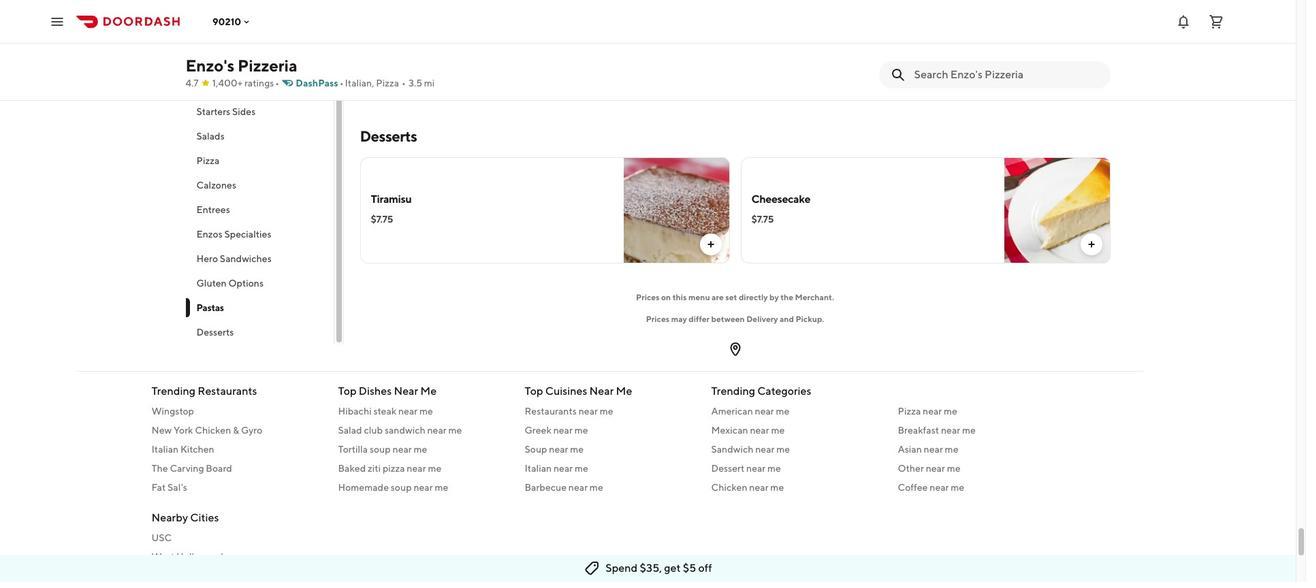 Task type: locate. For each thing, give the bounding box(es) containing it.
near for barbecue near me
[[569, 482, 588, 493]]

1 horizontal spatial served with salad & bread
[[752, 38, 865, 49]]

cheesecake image
[[1004, 157, 1111, 264]]

soup up 'ziti'
[[370, 444, 391, 455]]

1 vertical spatial restaurants
[[525, 406, 577, 417]]

me down restaurants near me
[[575, 425, 588, 436]]

0 horizontal spatial other
[[197, 57, 223, 68]]

1 bread from the left
[[458, 38, 484, 49]]

0 vertical spatial restaurants
[[198, 385, 257, 398]]

0 vertical spatial italian
[[152, 444, 179, 455]]

near for asian near me
[[924, 444, 943, 455]]

tortilla soup near me
[[338, 444, 427, 455]]

0 vertical spatial other
[[197, 57, 223, 68]]

me for asian near me
[[945, 444, 959, 455]]

soup
[[525, 444, 547, 455]]

prices
[[636, 292, 660, 302], [646, 314, 670, 324]]

0 horizontal spatial trending
[[152, 385, 195, 398]]

near down sandwich near me
[[747, 463, 766, 474]]

trending for trending restaurants
[[152, 385, 195, 398]]

tiramisu
[[371, 193, 412, 206]]

3 • from the left
[[402, 78, 406, 89]]

pizza near me link
[[898, 405, 1068, 418]]

pizza up breakfast
[[898, 406, 921, 417]]

pizza inside 'button'
[[197, 155, 220, 166]]

sandwiches
[[220, 253, 272, 264]]

restaurants near me link
[[525, 405, 695, 418]]

trending
[[152, 385, 195, 398], [712, 385, 755, 398]]

near up asian near me
[[941, 425, 961, 436]]

italian,
[[345, 78, 374, 89]]

me for italian near me
[[575, 463, 588, 474]]

enzos specialties button
[[186, 222, 333, 247]]

desserts down "pastas"
[[197, 327, 234, 338]]

near down trending categories
[[755, 406, 774, 417]]

specials inside other specials "button"
[[225, 57, 260, 68]]

usc link
[[152, 531, 322, 545]]

0 vertical spatial specials
[[226, 33, 261, 44]]

entrees button
[[186, 198, 333, 222]]

salads button
[[186, 124, 333, 149]]

chicken up kitchen
[[195, 425, 231, 436]]

me down "dessert near me" link
[[771, 482, 784, 493]]

trending up american at the bottom of the page
[[712, 385, 755, 398]]

near up breakfast near me
[[923, 406, 942, 417]]

other for other near me
[[898, 463, 924, 474]]

0 horizontal spatial desserts
[[197, 327, 234, 338]]

near down top cuisines near me
[[579, 406, 598, 417]]

0 vertical spatial chicken
[[195, 425, 231, 436]]

2 served with salad & bread from the left
[[752, 38, 865, 49]]

1 horizontal spatial &
[[450, 38, 456, 49]]

0 vertical spatial desserts
[[360, 127, 417, 145]]

2 horizontal spatial &
[[831, 38, 837, 49]]

trending for trending categories
[[712, 385, 755, 398]]

0 horizontal spatial me
[[421, 385, 437, 398]]

other down the "asian"
[[898, 463, 924, 474]]

prices left the on
[[636, 292, 660, 302]]

me down breakfast near me
[[945, 444, 959, 455]]

top left cuisines
[[525, 385, 543, 398]]

me up the coffee near me
[[947, 463, 961, 474]]

me up italian near me
[[570, 444, 584, 455]]

pizza down the "salads" at the left
[[197, 155, 220, 166]]

pizza
[[376, 78, 399, 89], [197, 155, 220, 166], [898, 406, 921, 417]]

1 horizontal spatial add item to cart image
[[1086, 239, 1097, 250]]

1 vertical spatial specials
[[225, 57, 260, 68]]

near down italian near me
[[569, 482, 588, 493]]

1 near from the left
[[394, 385, 418, 398]]

me for breakfast near me
[[963, 425, 976, 436]]

soup down pizza
[[391, 482, 412, 493]]

pizza for pizza near me
[[898, 406, 921, 417]]

2 me from the left
[[616, 385, 632, 398]]

1 horizontal spatial me
[[616, 385, 632, 398]]

near up the coffee near me
[[926, 463, 945, 474]]

1 vertical spatial desserts
[[197, 327, 234, 338]]

near down hibachi steak near me link
[[427, 425, 447, 436]]

restaurants up greek near me
[[525, 406, 577, 417]]

me
[[421, 385, 437, 398], [616, 385, 632, 398]]

breakfast near me link
[[898, 424, 1068, 437]]

1,400+
[[212, 78, 243, 89]]

dessert
[[712, 463, 745, 474]]

me up hibachi steak near me link
[[421, 385, 437, 398]]

add item to cart image for cheesecake
[[1086, 239, 1097, 250]]

catering button
[[186, 75, 333, 99]]

other
[[197, 57, 223, 68], [898, 463, 924, 474]]

me down categories
[[776, 406, 790, 417]]

0 horizontal spatial &
[[233, 425, 239, 436]]

restaurants
[[198, 385, 257, 398], [525, 406, 577, 417]]

add item to cart image for tiramisu
[[705, 239, 716, 250]]

near up sandwich near me
[[750, 425, 770, 436]]

lunch specials button
[[186, 26, 333, 50]]

90210
[[213, 16, 241, 27]]

pizza button
[[186, 149, 333, 173]]

chicken
[[195, 425, 231, 436], [712, 482, 748, 493]]

1 horizontal spatial near
[[590, 385, 614, 398]]

new york chicken & gyro link
[[152, 424, 322, 437]]

italian for italian kitchen
[[152, 444, 179, 455]]

asian near me link
[[898, 443, 1068, 456]]

1 vertical spatial soup
[[391, 482, 412, 493]]

near up the sandwich
[[398, 406, 418, 417]]

1 horizontal spatial desserts
[[360, 127, 417, 145]]

1 vertical spatial pizza
[[197, 155, 220, 166]]

desserts down italian, pizza • 3.5 mi
[[360, 127, 417, 145]]

options
[[229, 278, 264, 289]]

notification bell image
[[1176, 13, 1192, 30]]

happy hour special
[[197, 8, 282, 19]]

0 horizontal spatial bread
[[458, 38, 484, 49]]

• left 3.5
[[402, 78, 406, 89]]

1 horizontal spatial restaurants
[[525, 406, 577, 417]]

top dishes near me
[[338, 385, 437, 398]]

coffee
[[898, 482, 928, 493]]

specials inside lunch specials button
[[226, 33, 261, 44]]

salad club sandwich near me
[[338, 425, 462, 436]]

new york chicken & gyro
[[152, 425, 263, 436]]

$7.75 for tiramisu
[[371, 214, 393, 225]]

baked ziti pizza near me
[[338, 463, 442, 474]]

italian down soup on the left bottom
[[525, 463, 552, 474]]

1 top from the left
[[338, 385, 357, 398]]

90210 button
[[213, 16, 252, 27]]

1 horizontal spatial •
[[340, 78, 344, 89]]

merchant
[[795, 292, 832, 302]]

near up the 'restaurants near me' 'link'
[[590, 385, 614, 398]]

near down salad club sandwich near me
[[393, 444, 412, 455]]

0 horizontal spatial restaurants
[[198, 385, 257, 398]]

0 horizontal spatial top
[[338, 385, 357, 398]]

prices left may
[[646, 314, 670, 324]]

barbecue near me
[[525, 482, 603, 493]]

carving
[[170, 463, 204, 474]]

sandwich near me link
[[712, 443, 882, 456]]

2 add item to cart image from the left
[[1086, 239, 1097, 250]]

1 add item to cart image from the left
[[705, 239, 716, 250]]

1 horizontal spatial italian
[[525, 463, 552, 474]]

nearby
[[152, 512, 188, 525]]

differ
[[689, 314, 710, 324]]

0 horizontal spatial near
[[394, 385, 418, 398]]

tortilla
[[338, 444, 368, 455]]

2 trending from the left
[[712, 385, 755, 398]]

• right the ratings
[[275, 78, 279, 89]]

0 horizontal spatial served
[[371, 38, 402, 49]]

baked ziti pizza near me link
[[338, 462, 509, 475]]

italian for italian near me
[[525, 463, 552, 474]]

american
[[712, 406, 753, 417]]

near up hibachi steak near me link
[[394, 385, 418, 398]]

near inside 'link'
[[579, 406, 598, 417]]

• for italian, pizza • 3.5 mi
[[402, 78, 406, 89]]

hour
[[227, 8, 249, 19]]

2 top from the left
[[525, 385, 543, 398]]

$35,
[[640, 562, 662, 575]]

me up the 'restaurants near me' 'link'
[[616, 385, 632, 398]]

soup inside tortilla soup near me link
[[370, 444, 391, 455]]

1 horizontal spatial trending
[[712, 385, 755, 398]]

2 horizontal spatial pizza
[[898, 406, 921, 417]]

1 horizontal spatial bread
[[839, 38, 865, 49]]

near down breakfast near me
[[924, 444, 943, 455]]

pizza left 3.5
[[376, 78, 399, 89]]

1 vertical spatial italian
[[525, 463, 552, 474]]

near down dessert near me
[[750, 482, 769, 493]]

me up breakfast near me
[[944, 406, 958, 417]]

me up salad club sandwich near me link
[[420, 406, 433, 417]]

1 served with salad & bread from the left
[[371, 38, 484, 49]]

me down other near me link on the right of the page
[[951, 482, 965, 493]]

me for top cuisines near me
[[616, 385, 632, 398]]

1 served from the left
[[371, 38, 402, 49]]

1 vertical spatial prices
[[646, 314, 670, 324]]

me up barbecue near me
[[575, 463, 588, 474]]

me down hibachi steak near me link
[[449, 425, 462, 436]]

me for barbecue near me
[[590, 482, 603, 493]]

soup inside homemade soup near me link
[[391, 482, 412, 493]]

0 horizontal spatial salad
[[338, 425, 362, 436]]

2 horizontal spatial salad
[[805, 38, 829, 49]]

0 horizontal spatial served with salad & bread
[[371, 38, 484, 49]]

new
[[152, 425, 172, 436]]

me up greek near me link
[[600, 406, 613, 417]]

0 horizontal spatial $7.75
[[371, 214, 393, 225]]

off
[[699, 562, 712, 575]]

soup near me
[[525, 444, 584, 455]]

me down mexican near me link
[[777, 444, 790, 455]]

1 $7.75 from the left
[[371, 214, 393, 225]]

2 near from the left
[[590, 385, 614, 398]]

restaurants up wingstop link
[[198, 385, 257, 398]]

0 vertical spatial prices
[[636, 292, 660, 302]]

homemade soup near me
[[338, 482, 448, 493]]

1 horizontal spatial pizza
[[376, 78, 399, 89]]

open menu image
[[49, 13, 65, 30]]

dessert near me
[[712, 463, 781, 474]]

top up hibachi
[[338, 385, 357, 398]]

0 items, open order cart image
[[1208, 13, 1225, 30]]

0 horizontal spatial with
[[403, 38, 422, 49]]

specials down 90210 popup button
[[226, 33, 261, 44]]

me for american near me
[[776, 406, 790, 417]]

categories
[[758, 385, 812, 398]]

me down "pizza near me" link
[[963, 425, 976, 436]]

0 horizontal spatial italian
[[152, 444, 179, 455]]

0 vertical spatial pizza
[[376, 78, 399, 89]]

hero sandwiches
[[197, 253, 272, 264]]

set
[[726, 292, 737, 302]]

$7.75 down cheesecake
[[752, 214, 774, 225]]

this
[[673, 292, 687, 302]]

1 me from the left
[[421, 385, 437, 398]]

salad
[[424, 38, 448, 49], [805, 38, 829, 49], [338, 425, 362, 436]]

near up homemade soup near me link
[[407, 463, 426, 474]]

near down restaurants near me
[[554, 425, 573, 436]]

top cuisines near me
[[525, 385, 632, 398]]

1 horizontal spatial served
[[752, 38, 782, 49]]

ziti
[[368, 463, 381, 474]]

near down mexican near me
[[756, 444, 775, 455]]

near for chicken near me
[[750, 482, 769, 493]]

directly
[[739, 292, 768, 302]]

1 horizontal spatial with
[[784, 38, 803, 49]]

asian near me
[[898, 444, 959, 455]]

pickup.
[[796, 314, 824, 324]]

dessert near me link
[[712, 462, 882, 475]]

served
[[371, 38, 402, 49], [752, 38, 782, 49]]

mexican
[[712, 425, 748, 436]]

0 horizontal spatial pizza
[[197, 155, 220, 166]]

asian
[[898, 444, 922, 455]]

york
[[174, 425, 193, 436]]

specials up 1,400+ ratings •
[[225, 57, 260, 68]]

dashpass •
[[296, 78, 344, 89]]

other down lunch
[[197, 57, 223, 68]]

1 trending from the left
[[152, 385, 195, 398]]

2 vertical spatial pizza
[[898, 406, 921, 417]]

0 vertical spatial soup
[[370, 444, 391, 455]]

restaurants near me
[[525, 406, 613, 417]]

prices may differ between delivery and pickup.
[[646, 314, 824, 324]]

near up barbecue near me
[[554, 463, 573, 474]]

0 horizontal spatial •
[[275, 78, 279, 89]]

me up the sandwich near me link
[[771, 425, 785, 436]]

near down other near me
[[930, 482, 949, 493]]

$7.75 for cheesecake
[[752, 214, 774, 225]]

italian down new
[[152, 444, 179, 455]]

1 horizontal spatial $7.75
[[752, 214, 774, 225]]

me inside 'link'
[[600, 406, 613, 417]]

wingstop
[[152, 406, 194, 417]]

other inside "button"
[[197, 57, 223, 68]]

near up italian near me
[[549, 444, 568, 455]]

other specials
[[197, 57, 260, 68]]

0 horizontal spatial add item to cart image
[[705, 239, 716, 250]]

1 vertical spatial other
[[898, 463, 924, 474]]

2 horizontal spatial •
[[402, 78, 406, 89]]

by
[[770, 292, 779, 302]]

1 horizontal spatial other
[[898, 463, 924, 474]]

2 $7.75 from the left
[[752, 214, 774, 225]]

add item to cart image
[[705, 239, 716, 250], [1086, 239, 1097, 250]]

me up chicken near me link
[[768, 463, 781, 474]]

1 horizontal spatial chicken
[[712, 482, 748, 493]]

trending up the wingstop
[[152, 385, 195, 398]]

$7.75 down tiramisu
[[371, 214, 393, 225]]

calzones
[[197, 180, 236, 191]]

me down italian near me link
[[590, 482, 603, 493]]

2 • from the left
[[340, 78, 344, 89]]

1 • from the left
[[275, 78, 279, 89]]

chicken down dessert
[[712, 482, 748, 493]]

• left italian, at the top of the page
[[340, 78, 344, 89]]

1 horizontal spatial top
[[525, 385, 543, 398]]

prices for prices on this menu are set directly by the merchant .
[[636, 292, 660, 302]]

the
[[152, 463, 168, 474]]



Task type: vqa. For each thing, say whether or not it's contained in the screenshot.


Task type: describe. For each thing, give the bounding box(es) containing it.
starters
[[197, 106, 230, 117]]

other specials button
[[186, 50, 333, 75]]

near for cuisines
[[590, 385, 614, 398]]

desserts button
[[186, 320, 333, 345]]

cuisines
[[545, 385, 587, 398]]

italian, pizza • 3.5 mi
[[345, 78, 435, 89]]

3.5
[[409, 78, 422, 89]]

other near me
[[898, 463, 961, 474]]

desserts inside button
[[197, 327, 234, 338]]

fat sal's link
[[152, 481, 322, 495]]

chicken near me link
[[712, 481, 882, 495]]

1 with from the left
[[403, 38, 422, 49]]

delivery
[[747, 314, 778, 324]]

dashpass
[[296, 78, 338, 89]]

italian near me
[[525, 463, 588, 474]]

restaurants inside the 'restaurants near me' 'link'
[[525, 406, 577, 417]]

near down the baked ziti pizza near me link
[[414, 482, 433, 493]]

fat
[[152, 482, 166, 493]]

me for soup near me
[[570, 444, 584, 455]]

calzones button
[[186, 173, 333, 198]]

nearby cities
[[152, 512, 219, 525]]

enzo's
[[186, 56, 235, 75]]

near for other near me
[[926, 463, 945, 474]]

me for other near me
[[947, 463, 961, 474]]

hibachi
[[338, 406, 372, 417]]

chicken near me
[[712, 482, 784, 493]]

mi
[[424, 78, 435, 89]]

2 bread from the left
[[839, 38, 865, 49]]

happy
[[197, 8, 225, 19]]

west hollywood link
[[152, 550, 322, 564]]

club
[[364, 425, 383, 436]]

near for american near me
[[755, 406, 774, 417]]

hero sandwiches button
[[186, 247, 333, 271]]

me for top dishes near me
[[421, 385, 437, 398]]

barbecue near me link
[[525, 481, 695, 495]]

hollywood
[[177, 552, 223, 563]]

soup for homemade
[[391, 482, 412, 493]]

soup for tortilla
[[370, 444, 391, 455]]

1 horizontal spatial salad
[[424, 38, 448, 49]]

lunch
[[197, 33, 224, 44]]

the carving board link
[[152, 462, 322, 475]]

prices for prices may differ between delivery and pickup.
[[646, 314, 670, 324]]

special
[[251, 8, 282, 19]]

other near me link
[[898, 462, 1068, 475]]

specials for other specials
[[225, 57, 260, 68]]

the carving board
[[152, 463, 232, 474]]

me for restaurants near me
[[600, 406, 613, 417]]

top for top dishes near me
[[338, 385, 357, 398]]

near for coffee near me
[[930, 482, 949, 493]]

breakfast near me
[[898, 425, 976, 436]]

spend
[[606, 562, 638, 575]]

sal's
[[168, 482, 187, 493]]

salads
[[197, 131, 225, 142]]

me for sandwich near me
[[777, 444, 790, 455]]

american near me
[[712, 406, 790, 417]]

and
[[780, 314, 794, 324]]

baked
[[338, 463, 366, 474]]

ratings
[[245, 78, 274, 89]]

enzos
[[197, 229, 223, 240]]

top for top cuisines near me
[[525, 385, 543, 398]]

near for restaurants near me
[[579, 406, 598, 417]]

on
[[661, 292, 671, 302]]

Item Search search field
[[915, 67, 1100, 82]]

pizzeria
[[238, 56, 297, 75]]

near for sandwich near me
[[756, 444, 775, 455]]

coffee near me
[[898, 482, 965, 493]]

gluten options button
[[186, 271, 333, 296]]

homemade
[[338, 482, 389, 493]]

prices on this menu are set directly by the merchant .
[[636, 292, 834, 302]]

near for soup near me
[[549, 444, 568, 455]]

trending categories
[[712, 385, 812, 398]]

coffee near me link
[[898, 481, 1068, 495]]

2 with from the left
[[784, 38, 803, 49]]

.
[[832, 292, 834, 302]]

me up homemade soup near me link
[[428, 463, 442, 474]]

near for italian near me
[[554, 463, 573, 474]]

me for coffee near me
[[951, 482, 965, 493]]

happy hour special button
[[186, 1, 333, 26]]

near for greek near me
[[554, 425, 573, 436]]

dishes
[[359, 385, 392, 398]]

me down the baked ziti pizza near me link
[[435, 482, 448, 493]]

board
[[206, 463, 232, 474]]

2 served from the left
[[752, 38, 782, 49]]

me down salad club sandwich near me link
[[414, 444, 427, 455]]

me for dessert near me
[[768, 463, 781, 474]]

pizza for pizza
[[197, 155, 220, 166]]

near for breakfast near me
[[941, 425, 961, 436]]

cheesecake
[[752, 193, 811, 206]]

greek
[[525, 425, 552, 436]]

the
[[781, 292, 794, 302]]

specialties
[[224, 229, 271, 240]]

get
[[664, 562, 681, 575]]

gyro
[[241, 425, 263, 436]]

near for dessert near me
[[747, 463, 766, 474]]

other for other specials
[[197, 57, 223, 68]]

between
[[712, 314, 745, 324]]

me for greek near me
[[575, 425, 588, 436]]

0 horizontal spatial chicken
[[195, 425, 231, 436]]

mexican near me link
[[712, 424, 882, 437]]

barbecue
[[525, 482, 567, 493]]

• for 1,400+ ratings •
[[275, 78, 279, 89]]

sandwich
[[712, 444, 754, 455]]

me for pizza near me
[[944, 406, 958, 417]]

starters sides
[[197, 106, 256, 117]]

may
[[671, 314, 687, 324]]

penne pasta image
[[624, 0, 730, 97]]

greek near me link
[[525, 424, 695, 437]]

near for mexican near me
[[750, 425, 770, 436]]

steak
[[374, 406, 397, 417]]

american near me link
[[712, 405, 882, 418]]

near for pizza near me
[[923, 406, 942, 417]]

specials for lunch specials
[[226, 33, 261, 44]]

near for dishes
[[394, 385, 418, 398]]

gluten options
[[197, 278, 264, 289]]

me for chicken near me
[[771, 482, 784, 493]]

pizza
[[383, 463, 405, 474]]

1 vertical spatial chicken
[[712, 482, 748, 493]]

italian kitchen link
[[152, 443, 322, 456]]

hibachi steak near me link
[[338, 405, 509, 418]]

me for mexican near me
[[771, 425, 785, 436]]

usc
[[152, 533, 172, 544]]

tiramisu image
[[624, 157, 730, 264]]

are
[[712, 292, 724, 302]]

west hollywood
[[152, 552, 223, 563]]



